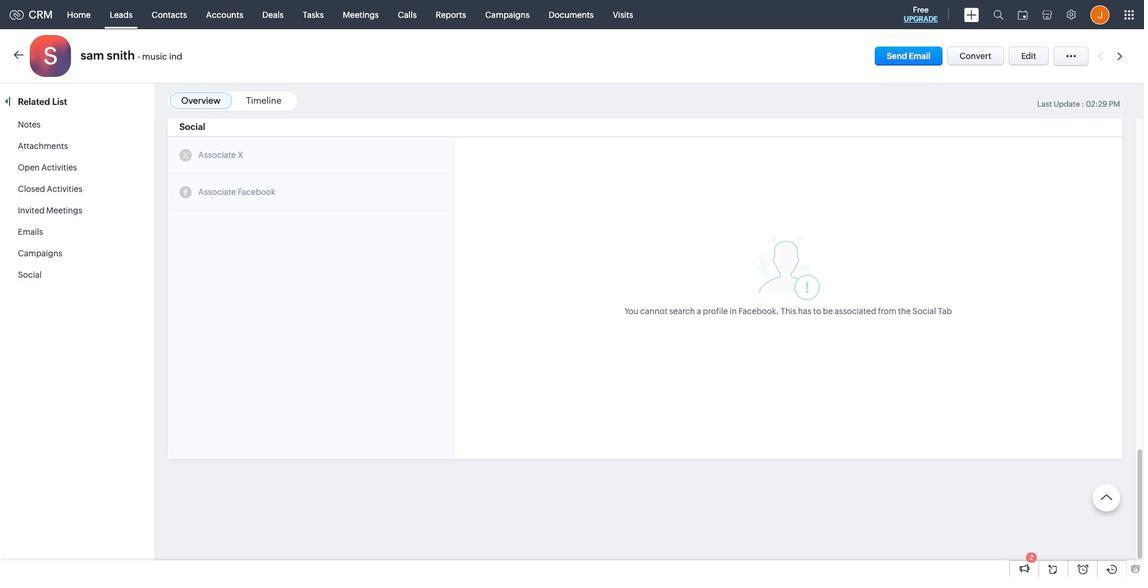 Task type: describe. For each thing, give the bounding box(es) containing it.
next record image
[[1118, 52, 1126, 60]]

search image
[[994, 10, 1004, 20]]

create menu image
[[965, 7, 979, 22]]

previous record image
[[1098, 52, 1104, 60]]

calendar image
[[1018, 10, 1028, 19]]



Task type: locate. For each thing, give the bounding box(es) containing it.
profile image
[[1091, 5, 1110, 24]]

logo image
[[10, 10, 24, 19]]

create menu element
[[957, 0, 987, 29]]

search element
[[987, 0, 1011, 29]]

profile element
[[1084, 0, 1117, 29]]



Task type: vqa. For each thing, say whether or not it's contained in the screenshot.
tresa- sweely@noemail.com link in the bottom right of the page
no



